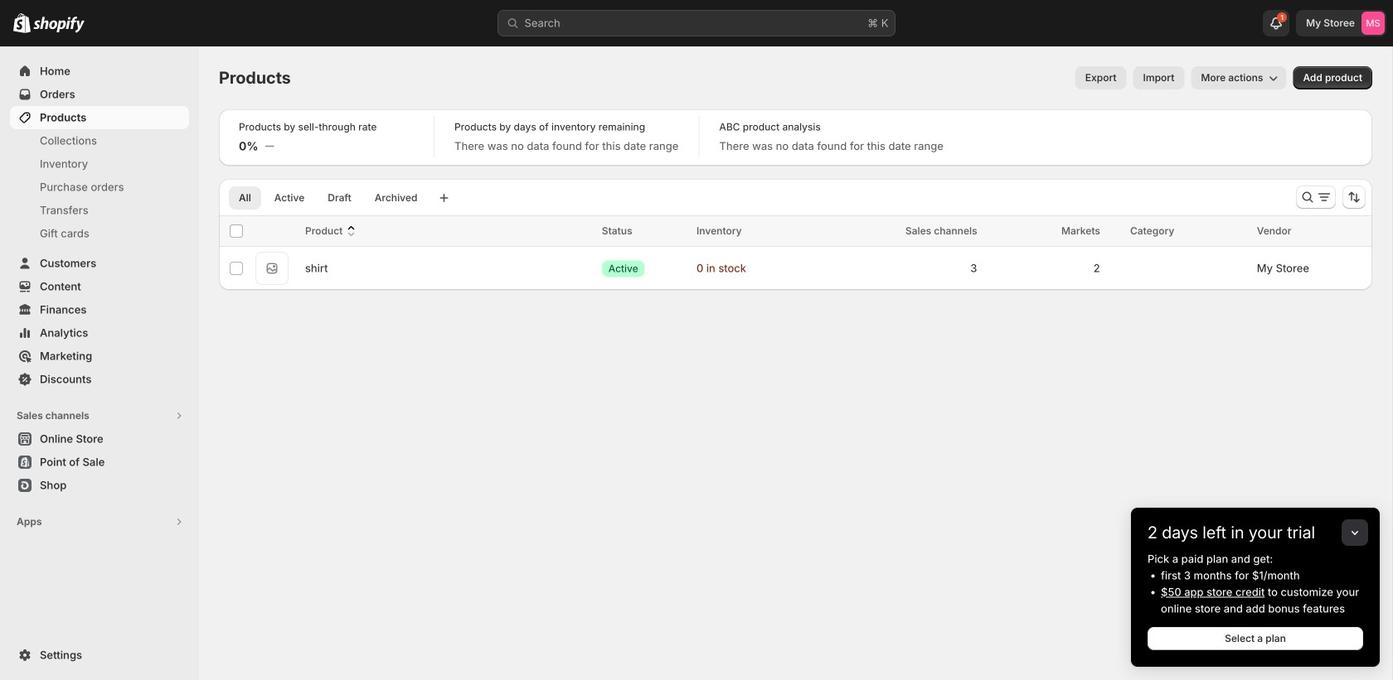 Task type: locate. For each thing, give the bounding box(es) containing it.
shopify image
[[33, 16, 85, 33]]

tab list
[[226, 186, 431, 210]]



Task type: vqa. For each thing, say whether or not it's contained in the screenshot.
My Storee image
yes



Task type: describe. For each thing, give the bounding box(es) containing it.
shopify image
[[13, 13, 31, 33]]

my storee image
[[1362, 12, 1385, 35]]



